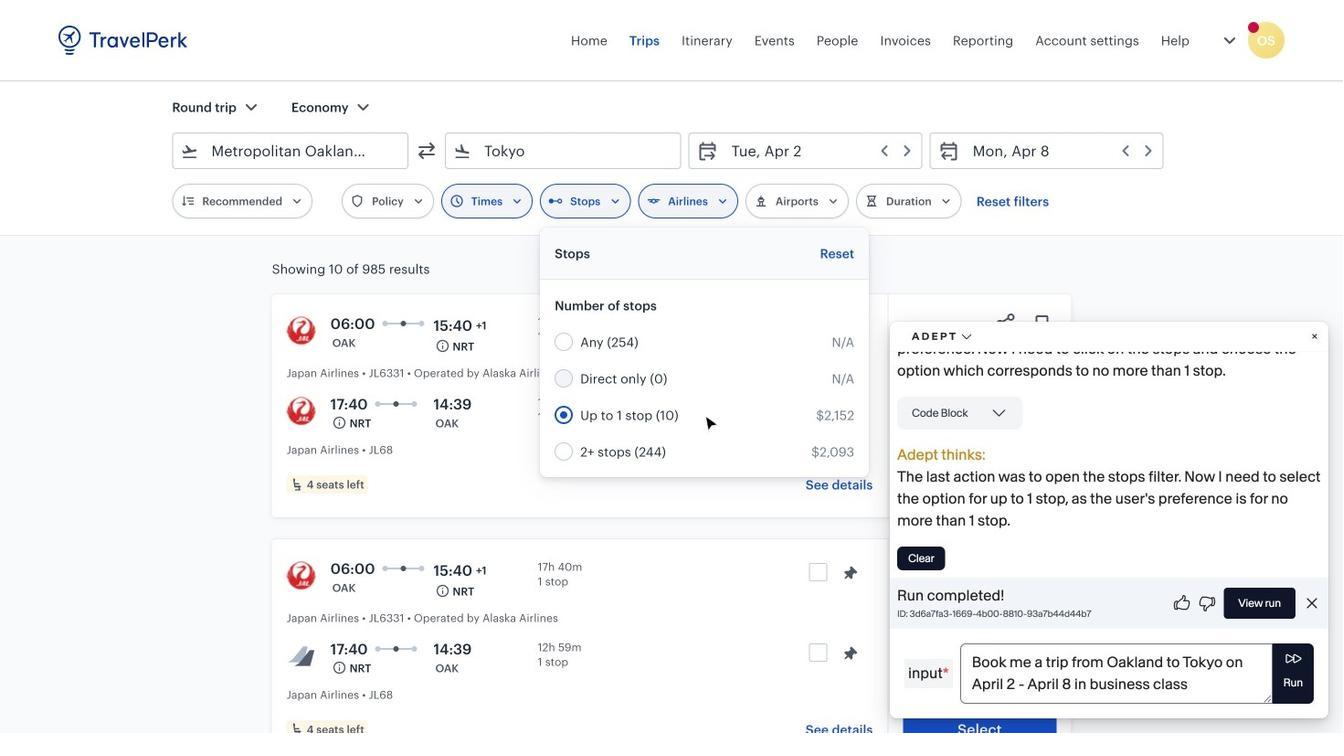 Task type: vqa. For each thing, say whether or not it's contained in the screenshot.
first Japan Airlines image from the top
yes



Task type: describe. For each thing, give the bounding box(es) containing it.
3 japan airlines image from the top
[[287, 642, 316, 671]]

2 japan airlines image from the top
[[287, 397, 316, 426]]

1 japan airlines image from the top
[[287, 316, 316, 346]]



Task type: locate. For each thing, give the bounding box(es) containing it.
From search field
[[199, 136, 384, 165]]

1 vertical spatial japan airlines image
[[287, 397, 316, 426]]

2 vertical spatial japan airlines image
[[287, 642, 316, 671]]

0 vertical spatial japan airlines image
[[287, 316, 316, 346]]

japan airlines image
[[287, 316, 316, 346], [287, 397, 316, 426], [287, 642, 316, 671]]

japan airlines image
[[287, 561, 316, 591]]

To search field
[[472, 136, 657, 165]]

Return field
[[961, 136, 1156, 165]]

Depart field
[[719, 136, 915, 165]]



